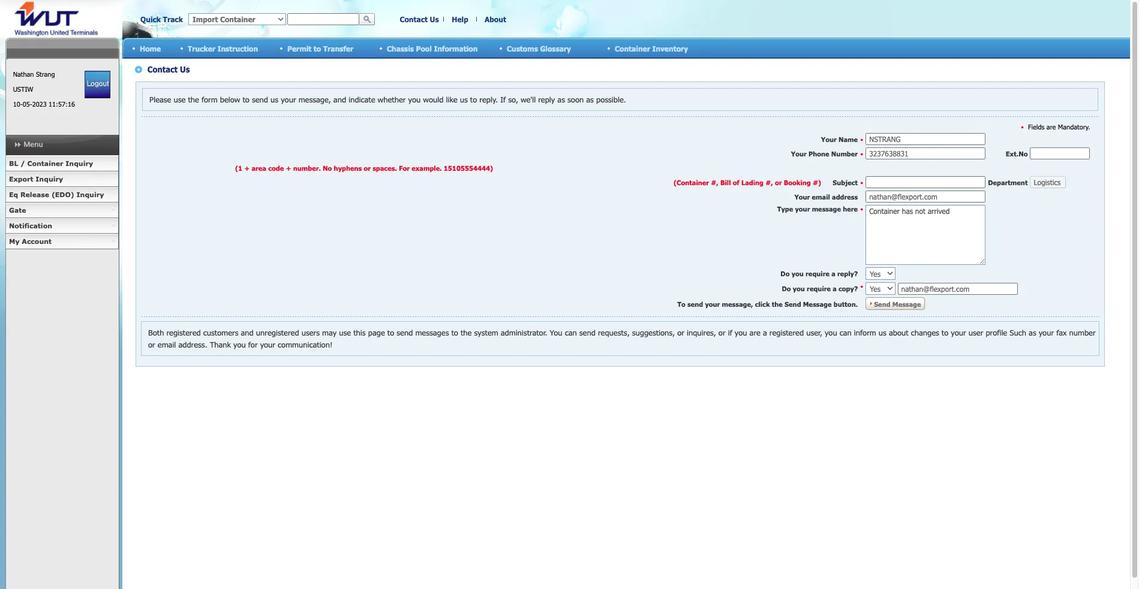 Task type: describe. For each thing, give the bounding box(es) containing it.
1 vertical spatial inquiry
[[36, 175, 63, 183]]

home
[[140, 44, 161, 52]]

contact us link
[[400, 15, 439, 23]]

glossary
[[540, 44, 571, 52]]

bl
[[9, 160, 18, 167]]

notification
[[9, 222, 52, 230]]

login image
[[85, 71, 111, 98]]

my account
[[9, 238, 52, 245]]

trucker
[[188, 44, 215, 52]]

nathan strang
[[13, 70, 55, 78]]

10-
[[13, 100, 23, 108]]

chassis pool information
[[387, 44, 478, 52]]

export inquiry
[[9, 175, 63, 183]]

eq release (edo) inquiry link
[[5, 187, 119, 203]]

notification link
[[5, 218, 119, 234]]

inquiry for (edo)
[[77, 191, 104, 199]]

11:57:17
[[49, 100, 75, 108]]

track
[[163, 15, 183, 23]]

gate
[[9, 206, 26, 214]]

export
[[9, 175, 33, 183]]

us
[[430, 15, 439, 23]]

container inventory
[[615, 44, 688, 52]]

05-
[[23, 100, 32, 108]]

help
[[452, 15, 468, 23]]

customs glossary
[[507, 44, 571, 52]]

account
[[22, 238, 52, 245]]

nathan
[[13, 70, 34, 78]]

gate link
[[5, 203, 119, 218]]

to
[[314, 44, 321, 52]]

transfer
[[323, 44, 353, 52]]

eq
[[9, 191, 18, 199]]

export inquiry link
[[5, 172, 119, 187]]

/
[[20, 160, 25, 167]]

strang
[[36, 70, 55, 78]]



Task type: locate. For each thing, give the bounding box(es) containing it.
release
[[20, 191, 49, 199]]

about
[[485, 15, 506, 23]]

2 vertical spatial inquiry
[[77, 191, 104, 199]]

inquiry right (edo)
[[77, 191, 104, 199]]

permit
[[287, 44, 311, 52]]

quick track
[[140, 15, 183, 23]]

0 horizontal spatial container
[[27, 160, 63, 167]]

(edo)
[[52, 191, 74, 199]]

inquiry up export inquiry link
[[66, 160, 93, 167]]

inquiry down the "bl / container inquiry"
[[36, 175, 63, 183]]

help link
[[452, 15, 468, 23]]

0 vertical spatial inquiry
[[66, 160, 93, 167]]

1 vertical spatial container
[[27, 160, 63, 167]]

contact us
[[400, 15, 439, 23]]

ustiw
[[13, 85, 33, 93]]

about link
[[485, 15, 506, 23]]

container left the inventory
[[615, 44, 650, 52]]

my account link
[[5, 234, 119, 250]]

permit to transfer
[[287, 44, 353, 52]]

information
[[434, 44, 478, 52]]

bl / container inquiry
[[9, 160, 93, 167]]

inquiry
[[66, 160, 93, 167], [36, 175, 63, 183], [77, 191, 104, 199]]

eq release (edo) inquiry
[[9, 191, 104, 199]]

inquiry for container
[[66, 160, 93, 167]]

contact
[[400, 15, 428, 23]]

chassis
[[387, 44, 414, 52]]

trucker instruction
[[188, 44, 258, 52]]

1 horizontal spatial container
[[615, 44, 650, 52]]

0 vertical spatial container
[[615, 44, 650, 52]]

quick
[[140, 15, 161, 23]]

2023
[[32, 100, 47, 108]]

pool
[[416, 44, 432, 52]]

None text field
[[287, 13, 359, 25]]

my
[[9, 238, 20, 245]]

customs
[[507, 44, 538, 52]]

container
[[615, 44, 650, 52], [27, 160, 63, 167]]

10-05-2023 11:57:17
[[13, 100, 75, 108]]

inventory
[[652, 44, 688, 52]]

instruction
[[218, 44, 258, 52]]

bl / container inquiry link
[[5, 156, 119, 172]]

container up export inquiry
[[27, 160, 63, 167]]



Task type: vqa. For each thing, say whether or not it's contained in the screenshot.
"13:37:19"
no



